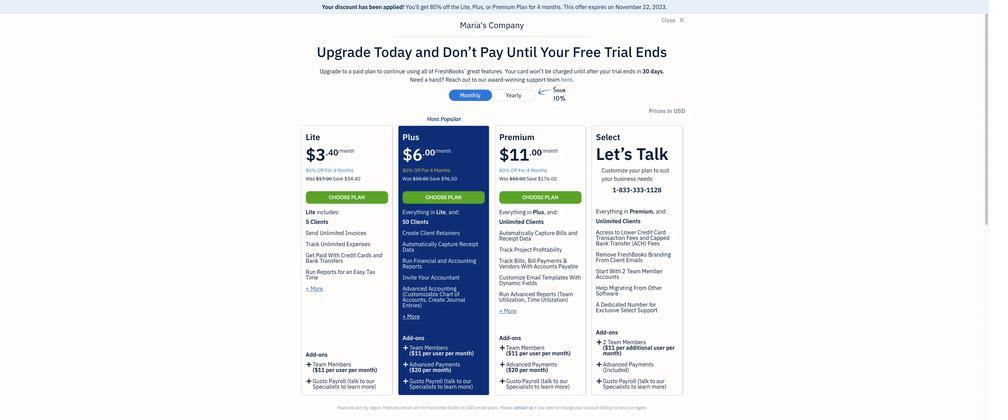 Task type: locate. For each thing, give the bounding box(es) containing it.
off inside 80% off for 4 months was $55.00 save $176.00
[[511, 168, 518, 174]]

save inside 80% off for 4 months was $30.00 save $96.00
[[430, 176, 440, 182]]

customize up business
[[602, 167, 628, 174]]

on down choose what appears when your account is loading. on the bottom
[[404, 382, 410, 389]]

specialists up the 'contact'
[[507, 384, 534, 391]]

for inside 80% off for 4 months was $17.00 save $54.40
[[325, 168, 332, 174]]

run inside the run reports for an easy tax time
[[306, 269, 316, 276]]

credit for and
[[638, 229, 653, 236]]

off inside 80% off for 4 months was $30.00 save $96.00
[[414, 168, 421, 174]]

+ down the entries)
[[403, 314, 406, 320]]

0 horizontal spatial ,
[[446, 209, 448, 216]]

emails
[[627, 257, 643, 264]]

select up let's
[[597, 132, 621, 143]]

customize email templates with dynamic fields
[[500, 274, 582, 287]]

of inside button
[[367, 382, 372, 389]]

capture inside the automatically capture receipt data
[[439, 241, 459, 248]]

card
[[655, 229, 666, 236]]

1 horizontal spatial plan
[[642, 167, 653, 174]]

capped
[[651, 235, 670, 242]]

for inside 80% off for 4 months was $30.00 save $96.00
[[422, 168, 429, 174]]

and: right the plus
[[548, 209, 559, 216]]

0 horizontal spatial from
[[597, 257, 610, 264]]

1 horizontal spatial everything
[[500, 209, 526, 216]]

off inside 80% off for 4 months was $17.00 save $54.40
[[318, 168, 324, 174]]

0 vertical spatial of
[[429, 68, 434, 75]]

0 horizontal spatial select
[[597, 132, 621, 143]]

2 horizontal spatial team members ($11 per user per month)
[[507, 345, 571, 357]]

2 inside "2 team members ($11 per additional user per month)"
[[604, 339, 607, 346]]

1 features from the left
[[338, 406, 354, 411]]

2 (talk from the left
[[444, 378, 456, 385]]

and inside access to lower credit card transaction fees and capped bank transfer (ach) fees
[[640, 235, 650, 242]]

1 vertical spatial or
[[630, 406, 634, 411]]

create left journal
[[429, 297, 445, 304]]

select left support
[[621, 307, 637, 314]]

3 was from the left
[[500, 176, 509, 182]]

was for lite
[[306, 176, 315, 182]]

premium inside everything in premium , and: unlimited clients
[[630, 208, 654, 215]]

00 up 80% off for 4 months was $55.00 save $176.00
[[532, 147, 542, 158]]

and inside automatically capture bills and receipt data
[[569, 230, 578, 237]]

free
[[573, 43, 602, 61]]

1 horizontal spatial all
[[422, 68, 428, 75]]

support
[[527, 76, 546, 83]]

capture for receipt
[[439, 241, 459, 248]]

plan
[[517, 3, 528, 10], [352, 194, 365, 201], [448, 194, 462, 201], [545, 194, 559, 201]]

loading.
[[443, 367, 460, 373]]

2 choose plan button from the left
[[403, 192, 485, 204]]

1 horizontal spatial premium
[[630, 208, 654, 215]]

gusto left log
[[313, 378, 328, 385]]

plus image
[[500, 362, 506, 368], [597, 362, 603, 368], [306, 379, 312, 385], [403, 379, 409, 385]]

send for send us feedback
[[347, 328, 360, 335]]

members inside "2 team members ($11 per additional user per month)"
[[623, 339, 647, 346]]

the left united
[[427, 406, 434, 411]]

gusto payroll (talk to our specialists to learn more) down is
[[410, 378, 473, 391]]

freshbooks down (ach)
[[618, 252, 648, 258]]

all inside "upgrade to a paid plan to continue using all of freshbooks' great features. your card won't be charged until after your trial ends in 30 days. need a hand? reach out to our award-winning support team here ."
[[422, 68, 428, 75]]

learn up region
[[638, 384, 651, 391]]

3 choose plan button from the left
[[500, 192, 582, 204]]

Email Address email field
[[347, 140, 593, 156]]

1 horizontal spatial capture
[[536, 230, 555, 237]]

password up the password
[[369, 188, 393, 195]]

clients down the plus
[[526, 219, 544, 226]]

clients for everything in lite , and: 50 clients
[[411, 219, 429, 226]]

account left is
[[420, 367, 437, 373]]

0 horizontal spatial choose plan
[[329, 194, 365, 201]]

learn up need
[[541, 384, 554, 391]]

(talk down advanced payments (included)
[[638, 378, 649, 385]]

save for plus
[[430, 176, 440, 182]]

0 horizontal spatial send
[[306, 230, 319, 237]]

80% for plus
[[403, 168, 413, 174]]

time format
[[347, 270, 375, 276]]

1 vertical spatial data
[[403, 247, 415, 254]]

upgrade inside "upgrade to a paid plan to continue using all of freshbooks' great features. your card won't be charged until after your trial ends in 30 days. need a hand? reach out to our award-winning support team here ."
[[320, 68, 341, 75]]

2 was from the left
[[403, 176, 412, 182]]

4 inside 80% off for 4 months was $17.00 save $54.40
[[334, 168, 337, 174]]

+ more link down the entries)
[[403, 314, 420, 320]]

months up $54.40 at the top of page
[[338, 168, 354, 174]]

send for send unlimited invoices
[[306, 230, 319, 237]]

continue
[[384, 68, 406, 75]]

a
[[349, 68, 352, 75], [425, 76, 428, 83]]

2 ($20 from the left
[[507, 367, 519, 374]]

data inside automatically capture bills and receipt data
[[520, 235, 532, 242]]

1 vertical spatial on
[[404, 382, 410, 389]]

+ more down the run reports for an easy tax time
[[306, 286, 323, 293]]

1 months from the left
[[338, 168, 354, 174]]

2 horizontal spatial on
[[608, 3, 615, 10]]

($11 for plus
[[410, 350, 422, 357]]

. 00 /month for plus
[[423, 147, 452, 158]]

upgrade account link
[[438, 6, 478, 12]]

1 horizontal spatial on
[[461, 406, 466, 411]]

features left vary
[[338, 406, 354, 411]]

4 more) from the left
[[652, 384, 667, 391]]

1 horizontal spatial lite
[[437, 209, 446, 216]]

with right start
[[610, 268, 622, 275]]

out down great
[[463, 76, 471, 83]]

freshbooks inside remove freshbooks branding from client emails
[[618, 252, 648, 258]]

with inside customize email templates with dynamic fields
[[570, 274, 582, 281]]

1 vertical spatial 30
[[643, 68, 650, 75]]

and: up retainers
[[449, 209, 460, 216]]

2 horizontal spatial months
[[531, 168, 548, 174]]

and inside get paid with credit cards and bank transfers
[[373, 252, 383, 259]]

easy
[[354, 269, 366, 276]]

/month up 80% off for 4 months was $30.00 save $96.00
[[435, 148, 452, 154]]

. for plus
[[423, 147, 425, 158]]

for up $17.00
[[325, 168, 332, 174]]

1 gusto payroll (talk to our specialists to learn more) from the left
[[313, 378, 377, 391]]

lite up 5
[[306, 209, 316, 216]]

your inside preferences element
[[409, 367, 418, 373]]

from up start
[[597, 257, 610, 264]]

0 horizontal spatial usd
[[467, 406, 475, 411]]

0 horizontal spatial ($20
[[410, 367, 422, 374]]

save 10%
[[554, 86, 566, 103]]

was inside 80% off for 4 months was $30.00 save $96.00
[[403, 176, 412, 182]]

1 horizontal spatial choose plan button
[[403, 192, 485, 204]]

1 horizontal spatial account
[[459, 6, 478, 12]]

1 horizontal spatial a
[[425, 76, 428, 83]]

reports inside the run reports for an easy tax time
[[317, 269, 337, 276]]

1 vertical spatial automatically
[[403, 241, 437, 248]]

. down premium
[[530, 147, 532, 158]]

0 horizontal spatial customize
[[500, 274, 526, 281]]

1 (talk from the left
[[348, 378, 359, 385]]

1 choose plan from the left
[[329, 194, 365, 201]]

there
[[362, 6, 374, 12]]

features left shown
[[383, 406, 400, 411]]

0 horizontal spatial advanced payments ($20 per month)
[[410, 362, 461, 374]]

what
[[365, 367, 376, 373]]

run for run financial and accounting reports
[[403, 258, 413, 265]]

1 horizontal spatial or
[[630, 406, 634, 411]]

+ more down utilization,
[[500, 308, 517, 315]]

everything inside everything in premium , and: unlimited clients
[[597, 208, 623, 215]]

4
[[538, 3, 541, 10], [334, 168, 337, 174], [430, 168, 433, 174], [527, 168, 530, 174]]

in inside everything in plus , and: unlimited clients
[[528, 209, 532, 216]]

80% for premium
[[500, 168, 510, 174]]

more
[[311, 286, 323, 293], [504, 308, 517, 315], [408, 314, 420, 320]]

ends
[[624, 68, 636, 75]]

0 vertical spatial out
[[463, 76, 471, 83]]

0 horizontal spatial data
[[403, 247, 415, 254]]

4 inside 80% off for 4 months was $30.00 save $96.00
[[430, 168, 433, 174]]

get paid with credit cards and bank transfers
[[306, 252, 383, 265]]

30 left days. at the top
[[643, 68, 650, 75]]

1 off from the left
[[318, 168, 324, 174]]

fields
[[523, 280, 538, 287]]

3 (talk from the left
[[541, 378, 553, 385]]

times image
[[679, 16, 686, 24]]

everything inside everything in plus , and: unlimited clients
[[500, 209, 526, 216]]

your right when
[[409, 367, 418, 373]]

0 horizontal spatial receipt
[[460, 241, 479, 248]]

1 was from the left
[[306, 176, 315, 182]]

1 for from the left
[[325, 168, 332, 174]]

was inside 80% off for 4 months was $17.00 save $54.40
[[306, 176, 315, 182]]

send us feedback link
[[347, 328, 392, 335]]

all left devices
[[412, 382, 418, 389]]

2 . 00 /month from the left
[[530, 147, 558, 158]]

30 inside "upgrade to a paid plan to continue using all of freshbooks' great features. your card won't be charged until after your trial ends in 30 days. need a hand? reach out to our award-winning support team here ."
[[643, 68, 650, 75]]

payments inside advanced payments (included)
[[630, 362, 654, 369]]

your inside "upgrade to a paid plan to continue using all of freshbooks' great features. your card won't be charged until after your trial ends in 30 days. need a hand? reach out to our award-winning support team here ."
[[600, 68, 611, 75]]

3 for from the left
[[519, 168, 526, 174]]

2 vertical spatial run
[[500, 291, 510, 298]]

, inside everything in lite , and: 50 clients
[[446, 209, 448, 216]]

0 horizontal spatial client
[[421, 230, 435, 237]]

3 payroll from the left
[[523, 378, 540, 385]]

0 horizontal spatial plan
[[365, 68, 376, 75]]

3 specialists from the left
[[507, 384, 534, 391]]

accounting down accountant
[[429, 286, 457, 293]]

us inside preferences element
[[361, 328, 367, 335]]

2 off from the left
[[414, 168, 421, 174]]

0 vertical spatial 30
[[384, 6, 389, 12]]

clients inside everything in premium , and: unlimited clients
[[623, 218, 641, 225]]

0 horizontal spatial or
[[486, 3, 492, 10]]

and: inside everything in lite , and: 50 clients
[[449, 209, 460, 216]]

2 horizontal spatial +
[[500, 308, 503, 315]]

months inside 80% off for 4 months was $17.00 save $54.40
[[338, 168, 354, 174]]

0 horizontal spatial lite
[[306, 209, 316, 216]]

clients inside everything in lite , and: 50 clients
[[411, 219, 429, 226]]

1 horizontal spatial freshbooks
[[618, 252, 648, 258]]

tax
[[367, 269, 375, 276]]

team
[[628, 268, 641, 275], [608, 339, 622, 346], [410, 345, 424, 352], [507, 345, 520, 352], [313, 362, 327, 369]]

2 more) from the left
[[459, 384, 473, 391]]

contact
[[514, 406, 528, 411]]

1 more) from the left
[[362, 384, 377, 391]]

add-ons
[[597, 330, 618, 337], [403, 335, 425, 342], [500, 335, 522, 342], [306, 352, 328, 359]]

in for everything in lite , and: 50 clients
[[431, 209, 435, 216]]

1 horizontal spatial ,
[[545, 209, 546, 216]]

your up winning
[[505, 68, 517, 75]]

0 horizontal spatial account
[[420, 367, 437, 373]]

data
[[520, 235, 532, 242], [403, 247, 415, 254]]

advanced inside run advanced reports (team utilization, time utilization)
[[511, 291, 536, 298]]

1 choose plan button from the left
[[306, 192, 388, 204]]

2 horizontal spatial more
[[504, 308, 517, 315]]

for for premium
[[519, 168, 526, 174]]

0 vertical spatial or
[[486, 3, 492, 10]]

log
[[347, 382, 356, 389]]

2 vertical spatial of
[[367, 382, 372, 389]]

0 vertical spatial freshbooks
[[618, 252, 648, 258]]

$17.00
[[316, 176, 332, 182]]

plus image
[[597, 339, 603, 346], [403, 344, 409, 351], [500, 344, 506, 351], [306, 361, 312, 368], [403, 362, 409, 368], [500, 379, 506, 385], [597, 379, 603, 385]]

everything for plus
[[403, 209, 429, 216]]

1 lite from the left
[[306, 209, 316, 216]]

days
[[391, 6, 401, 12]]

feedback
[[369, 328, 392, 335]]

2 00 from the left
[[532, 147, 542, 158]]

2 horizontal spatial ,
[[654, 208, 655, 215]]

all right using
[[422, 68, 428, 75]]

your left trial
[[600, 68, 611, 75]]

0 horizontal spatial bank
[[306, 258, 319, 265]]

0 vertical spatial capture
[[536, 230, 555, 237]]

80% inside 80% off for 4 months was $55.00 save $176.00
[[500, 168, 510, 174]]

/month for premium
[[542, 148, 558, 154]]

track left project
[[500, 247, 513, 254]]

track up get
[[306, 241, 320, 248]]

1 vertical spatial accounts
[[597, 274, 620, 281]]

00
[[425, 147, 435, 158], [532, 147, 542, 158]]

0 horizontal spatial credit
[[341, 252, 356, 259]]

1 horizontal spatial credit
[[638, 229, 653, 236]]

1 vertical spatial select
[[621, 307, 637, 314]]

plan inside "upgrade to a paid plan to continue using all of freshbooks' great features. your card won't be charged until after your trial ends in 30 days. need a hand? reach out to our award-winning support team here ."
[[365, 68, 376, 75]]

credit inside get paid with credit cards and bank transfers
[[341, 252, 356, 259]]

number
[[628, 302, 648, 309]]

premium up close button
[[493, 3, 516, 10]]

add- for lite
[[306, 352, 319, 359]]

/month inside . 40 /month
[[339, 148, 355, 154]]

months inside 80% off for 4 months was $55.00 save $176.00
[[531, 168, 548, 174]]

everything inside everything in lite , and: 50 clients
[[403, 209, 429, 216]]

password
[[367, 202, 392, 209]]

+ more down the entries)
[[403, 314, 420, 320]]

upgrade left the paid in the top of the page
[[320, 68, 341, 75]]

usd left priced
[[467, 406, 475, 411]]

in inside everything in lite , and: 50 clients
[[431, 209, 435, 216]]

add-ons for lite
[[306, 352, 328, 359]]

profile
[[399, 26, 436, 42]]

1 00 from the left
[[425, 147, 435, 158]]

0 horizontal spatial was
[[306, 176, 315, 182]]

+ more link down utilization,
[[500, 308, 517, 315]]

0 horizontal spatial more
[[311, 286, 323, 293]]

receipt up project
[[500, 235, 519, 242]]

00 for plus
[[425, 147, 435, 158]]

credit inside access to lower credit card transaction fees and capped bank transfer (ach) fees
[[638, 229, 653, 236]]

+ down utilization,
[[500, 308, 503, 315]]

plan right the paid in the top of the page
[[365, 68, 376, 75]]

2 specialists from the left
[[410, 384, 437, 391]]

in right ends
[[637, 68, 642, 75]]

0 vertical spatial customize
[[602, 167, 628, 174]]

team members ($11 per user per month)
[[410, 345, 474, 357], [507, 345, 571, 357], [313, 362, 377, 374]]

user for lite
[[336, 367, 348, 374]]

in for everything in plus , and: unlimited clients
[[528, 209, 532, 216]]

you'll
[[406, 3, 420, 10]]

2 features from the left
[[383, 406, 400, 411]]

team for premium
[[507, 345, 520, 352]]

Last Name text field
[[473, 111, 593, 126]]

choose plan button up the plus
[[500, 192, 582, 204]]

save inside 80% off for 4 months was $17.00 save $54.40
[[333, 176, 344, 182]]

1 horizontal spatial 00
[[532, 147, 542, 158]]

/month up $176.00
[[542, 148, 558, 154]]

+ down get
[[306, 286, 309, 293]]

with down "payable"
[[570, 274, 582, 281]]

+ for plus
[[403, 314, 406, 320]]

. 00 /month up $176.00
[[530, 147, 558, 158]]

dedicated
[[601, 302, 627, 309]]

crown image
[[350, 5, 357, 12]]

3 off from the left
[[511, 168, 518, 174]]

2 horizontal spatial + more link
[[500, 308, 517, 315]]

account profile element
[[345, 48, 596, 216]]

+ more link for premium
[[500, 308, 517, 315]]

paid
[[353, 68, 364, 75]]

are right there
[[375, 6, 382, 12]]

1 advanced payments ($20 per month) from the left
[[410, 362, 461, 374]]

lite includes: 5 clients
[[306, 209, 340, 226]]

out right log
[[357, 382, 366, 389]]

payroll down advanced payments (included)
[[620, 378, 637, 385]]

credit
[[638, 229, 653, 236], [341, 252, 356, 259]]

add- for plus
[[403, 335, 416, 342]]

features.
[[482, 68, 504, 75]]

in inside everything in premium , and: unlimited clients
[[624, 208, 629, 215]]

2 choose plan from the left
[[426, 194, 462, 201]]

0 horizontal spatial features
[[338, 406, 354, 411]]

specialists down choose what appears when your account is loading. on the bottom
[[410, 384, 437, 391]]

on
[[608, 3, 615, 10], [404, 382, 410, 389], [461, 406, 466, 411]]

advanced payments ($20 per month) for plus
[[410, 362, 461, 374]]

accounts inside start with 2 team member accounts
[[597, 274, 620, 281]]

payroll down is
[[426, 378, 443, 385]]

per
[[617, 345, 625, 352], [667, 345, 675, 352], [423, 350, 432, 357], [446, 350, 454, 357], [520, 350, 529, 357], [543, 350, 551, 357], [326, 367, 335, 374], [349, 367, 357, 374], [423, 367, 432, 374], [520, 367, 529, 374]]

/month for plus
[[435, 148, 452, 154]]

gusto
[[313, 378, 328, 385], [410, 378, 425, 385], [507, 378, 521, 385], [604, 378, 618, 385]]

receipt inside the automatically capture receipt data
[[460, 241, 479, 248]]

1 horizontal spatial password
[[369, 188, 393, 195]]

change
[[347, 202, 366, 209]]

upgrade for and
[[317, 43, 371, 61]]

states
[[448, 406, 460, 411]]

1 vertical spatial send
[[347, 328, 360, 335]]

accounts up 'help'
[[597, 274, 620, 281]]

3 choose plan from the left
[[523, 194, 559, 201]]

region.
[[370, 406, 382, 411]]

2 learn from the left
[[444, 384, 457, 391]]

1 horizontal spatial more
[[408, 314, 420, 320]]

contact us link
[[514, 406, 534, 411]]

1 horizontal spatial +
[[403, 314, 406, 320]]

and right bills
[[569, 230, 578, 237]]

2 advanced payments ($20 per month) from the left
[[507, 362, 557, 374]]

and: for premium
[[548, 209, 559, 216]]

3 gusto from the left
[[507, 378, 521, 385]]

automatically down create client retainers
[[403, 241, 437, 248]]

fees
[[627, 235, 639, 242], [649, 240, 660, 247]]

1 horizontal spatial /month
[[435, 148, 452, 154]]

capture
[[536, 230, 555, 237], [439, 241, 459, 248]]

+ for premium
[[500, 308, 503, 315]]

customize inside customize your plan to suit your business needs
[[602, 167, 628, 174]]

1 horizontal spatial for
[[422, 168, 429, 174]]

and right cards at the left of page
[[373, 252, 383, 259]]

automatically for automatically capture receipt data
[[403, 241, 437, 248]]

0 horizontal spatial 30
[[384, 6, 389, 12]]

for up $55.00
[[519, 168, 526, 174]]

choose plan for premium
[[523, 194, 559, 201]]

2 down remove freshbooks branding from client emails
[[623, 268, 626, 275]]

of inside "upgrade to a paid plan to continue using all of freshbooks' great features. your card won't be charged until after your trial ends in 30 days. need a hand? reach out to our award-winning support team here ."
[[429, 68, 434, 75]]

2 /month from the left
[[435, 148, 452, 154]]

80% inside 80% off for 4 months was $17.00 save $54.40
[[306, 168, 316, 174]]

1 vertical spatial a
[[425, 76, 428, 83]]

plan up 'needs'
[[642, 167, 653, 174]]

or left region
[[630, 406, 634, 411]]

clients up lower
[[623, 218, 641, 225]]

/month up 80% off for 4 months was $17.00 save $54.40
[[339, 148, 355, 154]]

2 gusto from the left
[[410, 378, 425, 385]]

1 horizontal spatial receipt
[[500, 235, 519, 242]]

automatically capture bills and receipt data
[[500, 230, 578, 242]]

preferences element
[[345, 240, 596, 398]]

run down dynamic
[[500, 291, 510, 298]]

2 up (included)
[[604, 339, 607, 346]]

1 ($20 from the left
[[410, 367, 422, 374]]

for inside a dedicated number for exclusive select support
[[650, 302, 657, 309]]

1 vertical spatial us
[[529, 406, 534, 411]]

months for plus
[[434, 168, 451, 174]]

trial
[[613, 68, 622, 75]]

. up info image
[[423, 147, 425, 158]]

was left $30.00
[[403, 176, 412, 182]]

2 lite from the left
[[437, 209, 446, 216]]

in for prices in usd
[[668, 108, 673, 114]]

vendors
[[500, 263, 520, 270]]

+ more for premium
[[500, 308, 517, 315]]

receipt
[[500, 235, 519, 242], [460, 241, 479, 248]]

screen
[[366, 341, 381, 347]]

utilization)
[[542, 297, 569, 304]]

us up loading screen display
[[361, 328, 367, 335]]

unlimited
[[597, 218, 622, 225], [500, 219, 525, 226], [320, 230, 344, 237], [321, 241, 345, 248]]

invite
[[403, 274, 417, 281]]

0 horizontal spatial 2
[[604, 339, 607, 346]]

gusto payroll (talk to our specialists to learn more) down advanced payments (included)
[[604, 378, 667, 391]]

send inside preferences element
[[347, 328, 360, 335]]

1 vertical spatial are
[[414, 406, 420, 411]]

22,
[[643, 3, 652, 10]]

3 months from the left
[[531, 168, 548, 174]]

choose plan button for plus
[[403, 192, 485, 204]]

0 horizontal spatial team members ($11 per user per month)
[[313, 362, 377, 374]]

journal
[[447, 297, 466, 304]]

3 more) from the left
[[555, 384, 570, 391]]

search image
[[667, 4, 679, 14]]

0 vertical spatial bank
[[597, 240, 609, 247]]

1 vertical spatial 2
[[604, 339, 607, 346]]

5
[[306, 219, 309, 226]]

when
[[396, 367, 408, 373]]

0 horizontal spatial off
[[318, 168, 324, 174]]

off up $55.00
[[511, 168, 518, 174]]

and: inside everything in premium , and: unlimited clients
[[657, 208, 668, 215]]

advanced
[[403, 286, 428, 293], [511, 291, 536, 298], [410, 362, 435, 369], [507, 362, 531, 369], [604, 362, 628, 369]]

charged
[[553, 68, 573, 75]]

0 vertical spatial automatically
[[500, 230, 534, 237]]

clients inside everything in plus , and: unlimited clients
[[526, 219, 544, 226]]

mw
[[353, 57, 377, 75]]

more down the run reports for an easy tax time
[[311, 286, 323, 293]]

capture down retainers
[[439, 241, 459, 248]]

choose for premium
[[523, 194, 544, 201]]

automatically inside the automatically capture receipt data
[[403, 241, 437, 248]]

1 vertical spatial freshbooks
[[373, 382, 403, 389]]

1 /month from the left
[[339, 148, 355, 154]]

4 for premium
[[527, 168, 530, 174]]

bills
[[557, 230, 567, 237]]

features vary by region. features shown are for the united states on usd priced plans. please contact us if you need to change your account billing currency or region
[[338, 406, 647, 411]]

was for plus
[[403, 176, 412, 182]]

1 horizontal spatial choose plan
[[426, 194, 462, 201]]

1 horizontal spatial 2
[[623, 268, 626, 275]]

in
[[410, 6, 414, 12], [637, 68, 642, 75], [668, 108, 673, 114], [624, 208, 629, 215], [431, 209, 435, 216], [528, 209, 532, 216]]

choose plan button down $54.40 at the top of page
[[306, 192, 388, 204]]

send down 5
[[306, 230, 319, 237]]

2 months from the left
[[434, 168, 451, 174]]

with up email
[[522, 263, 533, 270]]

of inside advanced accounting (customizable chart of accounts, create journal entries)
[[455, 291, 460, 298]]

more down the entries)
[[408, 314, 420, 320]]

time down fields
[[528, 297, 540, 304]]

1 vertical spatial plan
[[642, 167, 653, 174]]

members for lite
[[328, 362, 352, 369]]

reports up invite
[[403, 263, 422, 270]]

gusto down choose what appears when your account is loading. on the bottom
[[410, 378, 425, 385]]

in left the plus
[[528, 209, 532, 216]]

1 . 00 /month from the left
[[423, 147, 452, 158]]

0 horizontal spatial months
[[338, 168, 354, 174]]

out inside "upgrade to a paid plan to continue using all of freshbooks' great features. your card won't be charged until after your trial ends in 30 days. need a hand? reach out to our award-winning support team here ."
[[463, 76, 471, 83]]

333-
[[633, 186, 647, 194]]

month)
[[456, 350, 474, 357], [552, 350, 571, 357], [604, 350, 622, 357], [359, 367, 377, 374], [433, 367, 452, 374], [530, 367, 548, 374]]

save inside button
[[354, 402, 371, 412]]

1 horizontal spatial automatically
[[500, 230, 534, 237]]

was
[[306, 176, 315, 182], [403, 176, 412, 182], [500, 176, 509, 182]]

project
[[515, 247, 532, 254]]

plan up the change
[[352, 194, 365, 201]]

for inside 80% off for 4 months was $55.00 save $176.00
[[519, 168, 526, 174]]

First Name text field
[[347, 111, 468, 126]]

plan inside customize your plan to suit your business needs
[[642, 167, 653, 174]]

2 for from the left
[[422, 168, 429, 174]]

add-ons for plus
[[403, 335, 425, 342]]

gusto down (included)
[[604, 378, 618, 385]]

run inside run advanced reports (team utilization, time utilization)
[[500, 291, 510, 298]]

add- for premium
[[500, 335, 512, 342]]

1 vertical spatial run
[[306, 269, 316, 276]]

days.
[[651, 68, 665, 75]]

off for lite
[[318, 168, 324, 174]]

offer
[[576, 3, 588, 10]]

client inside remove freshbooks branding from client emails
[[611, 257, 625, 264]]

1 vertical spatial all
[[412, 382, 418, 389]]

data up project
[[520, 235, 532, 242]]

ends
[[636, 43, 668, 61]]

reports inside run financial and accounting reports
[[403, 263, 422, 270]]

time
[[347, 240, 358, 247], [347, 270, 358, 276], [306, 274, 319, 281], [528, 297, 540, 304]]

branding
[[649, 252, 671, 258]]

1 horizontal spatial create
[[429, 297, 445, 304]]

3 /month from the left
[[542, 148, 558, 154]]

0 vertical spatial all
[[422, 68, 428, 75]]

0 horizontal spatial 00
[[425, 147, 435, 158]]

1 horizontal spatial and:
[[548, 209, 559, 216]]

($20 for premium
[[507, 367, 519, 374]]

00 for premium
[[532, 147, 542, 158]]

choose plan up the plus
[[523, 194, 559, 201]]

bank
[[597, 240, 609, 247], [306, 258, 319, 265]]

1 horizontal spatial off
[[414, 168, 421, 174]]

run inside run financial and accounting reports
[[403, 258, 413, 265]]

1 vertical spatial account
[[585, 406, 600, 411]]

members for plus
[[425, 345, 448, 352]]

1 gusto from the left
[[313, 378, 328, 385]]

run down get
[[306, 269, 316, 276]]

was for premium
[[500, 176, 509, 182]]

. inside "upgrade to a paid plan to continue using all of freshbooks' great features. your card won't be charged until after your trial ends in 30 days. need a hand? reach out to our award-winning support team here ."
[[573, 76, 574, 83]]

0 vertical spatial plan
[[365, 68, 376, 75]]

customize
[[602, 167, 628, 174], [500, 274, 526, 281]]

unlimited up access
[[597, 218, 622, 225]]

track for 40
[[306, 241, 320, 248]]

1 horizontal spatial customize
[[602, 167, 628, 174]]

in for everything in premium , and: unlimited clients
[[624, 208, 629, 215]]

1 vertical spatial account
[[347, 26, 397, 42]]



Task type: describe. For each thing, give the bounding box(es) containing it.
data inside the automatically capture receipt data
[[403, 247, 415, 254]]

1 vertical spatial the
[[427, 406, 434, 411]]

2 gusto payroll (talk to our specialists to learn more) from the left
[[410, 378, 473, 391]]

upgrade today and don't pay until your free trial ends
[[317, 43, 668, 61]]

1 horizontal spatial fees
[[649, 240, 660, 247]]

1 payroll from the left
[[329, 378, 346, 385]]

our inside "upgrade to a paid plan to continue using all of freshbooks' great features. your card won't be charged until after your trial ends in 30 days. need a hand? reach out to our award-winning support team here ."
[[479, 76, 487, 83]]

lite inside everything in lite , and: 50 clients
[[437, 209, 446, 216]]

this
[[564, 3, 574, 10]]

to inside customize your plan to suit your business needs
[[654, 167, 659, 174]]

additional
[[627, 345, 653, 352]]

0 vertical spatial create
[[403, 230, 419, 237]]

your right invite
[[419, 274, 430, 281]]

pay
[[481, 43, 504, 61]]

be
[[546, 68, 552, 75]]

1-833-333-1128 link
[[613, 186, 662, 194]]

choose plan for lite
[[329, 194, 365, 201]]

retainers
[[437, 230, 460, 237]]

get
[[421, 3, 429, 10]]

advanced inside advanced accounting (customizable chart of accounts, create journal entries)
[[403, 286, 428, 293]]

0 vertical spatial the
[[451, 3, 460, 10]]

bills,
[[515, 258, 527, 265]]

team members ($11 per user per month) for plus
[[410, 345, 474, 357]]

save for lite
[[333, 176, 344, 182]]

1 horizontal spatial account
[[585, 406, 600, 411]]

an
[[346, 269, 353, 276]]

4 for plus
[[430, 168, 433, 174]]

priced
[[476, 406, 487, 411]]

vary
[[355, 406, 363, 411]]

user inside "2 team members ($11 per additional user per month)"
[[654, 345, 665, 352]]

change
[[561, 406, 574, 411]]

entries)
[[403, 302, 422, 309]]

upgrade to a paid plan to continue using all of freshbooks' great features. your card won't be charged until after your trial ends in 30 days. need a hand? reach out to our award-winning support team here .
[[320, 68, 665, 83]]

0 vertical spatial on
[[608, 3, 615, 10]]

months.
[[542, 3, 563, 10]]

plan for premium
[[545, 194, 559, 201]]

there are 30 days left in your trial. upgrade account
[[362, 6, 478, 12]]

time inside the run reports for an easy tax time
[[306, 274, 319, 281]]

bank inside access to lower credit card transaction fees and capped bank transfer (ach) fees
[[597, 240, 609, 247]]

, for plus
[[446, 209, 448, 216]]

accounts,
[[403, 297, 428, 304]]

payable
[[559, 263, 579, 270]]

start
[[597, 268, 609, 275]]

1 vertical spatial password
[[369, 188, 393, 195]]

card
[[518, 68, 529, 75]]

your up '1-'
[[602, 176, 613, 183]]

2 payroll from the left
[[426, 378, 443, 385]]

off for plus
[[414, 168, 421, 174]]

with inside track bills, bill payments & vendors with accounts payable
[[522, 263, 533, 270]]

start with 2 team member accounts
[[597, 268, 663, 281]]

more for plus
[[408, 314, 420, 320]]

expires
[[589, 3, 607, 10]]

0 horizontal spatial + more
[[306, 286, 323, 293]]

, inside everything in premium , and: unlimited clients
[[654, 208, 655, 215]]

transfers
[[320, 258, 343, 265]]

($20 for plus
[[410, 367, 422, 374]]

for inside the run reports for an easy tax time
[[338, 269, 345, 276]]

most
[[427, 115, 440, 124]]

member
[[643, 268, 663, 275]]

1 specialists from the left
[[313, 384, 340, 391]]

. for lite
[[326, 147, 329, 158]]

team for lite
[[313, 362, 327, 369]]

main element
[[0, 0, 77, 421]]

company
[[489, 20, 524, 31]]

a dedicated number for exclusive select support
[[597, 302, 658, 314]]

0 horizontal spatial + more link
[[306, 286, 323, 293]]

plan for plus
[[448, 194, 462, 201]]

other
[[649, 285, 663, 292]]

premium
[[500, 132, 535, 143]]

0 horizontal spatial fees
[[627, 235, 639, 242]]

months for premium
[[531, 168, 548, 174]]

bill
[[528, 258, 536, 265]]

run for run reports for an easy tax time
[[306, 269, 316, 276]]

appears
[[377, 367, 394, 373]]

everything in premium , and: unlimited clients
[[597, 208, 668, 225]]

plan for lite
[[352, 194, 365, 201]]

loading screen display
[[347, 341, 398, 347]]

reports inside run advanced reports (team utilization, time utilization)
[[537, 291, 557, 298]]

lock image
[[352, 187, 356, 195]]

billing
[[601, 406, 612, 411]]

run for run advanced reports (team utilization, time utilization)
[[500, 291, 510, 298]]

4 specialists from the left
[[604, 384, 630, 391]]

time inside run advanced reports (team utilization, time utilization)
[[528, 297, 540, 304]]

bank inside get paid with credit cards and bank transfers
[[306, 258, 319, 265]]

1 horizontal spatial us
[[529, 406, 534, 411]]

receipt inside automatically capture bills and receipt data
[[500, 235, 519, 242]]

upgrade for a
[[320, 68, 341, 75]]

3 learn from the left
[[541, 384, 554, 391]]

advanced payments ($20 per month) for premium
[[507, 362, 557, 374]]

preferences
[[347, 222, 389, 232]]

add-ons for premium
[[500, 335, 522, 342]]

log out of freshbooks on all devices
[[347, 382, 438, 389]]

advanced inside advanced payments (included)
[[604, 362, 628, 369]]

2023.
[[653, 3, 668, 10]]

ons for lite
[[319, 352, 328, 359]]

team members ($11 per user per month) for premium
[[507, 345, 571, 357]]

4 for lite
[[334, 168, 337, 174]]

your left discount on the left top
[[322, 3, 334, 10]]

and inside run financial and accounting reports
[[438, 258, 447, 265]]

($11 inside "2 team members ($11 per additional user per month)"
[[604, 345, 615, 352]]

+ more for plus
[[403, 314, 420, 320]]

popular
[[441, 115, 461, 124]]

4 payroll from the left
[[620, 378, 637, 385]]

from inside remove freshbooks branding from client emails
[[597, 257, 610, 264]]

months for lite
[[338, 168, 354, 174]]

your left trial.
[[416, 6, 425, 12]]

last
[[473, 101, 482, 108]]

clients inside lite includes: 5 clients
[[311, 219, 329, 226]]

account inside preferences element
[[420, 367, 437, 373]]

clients for everything in plus , and: unlimited clients
[[526, 219, 544, 226]]

0 vertical spatial usd
[[674, 108, 686, 114]]

0 vertical spatial client
[[421, 230, 435, 237]]

in inside "upgrade to a paid plan to continue using all of freshbooks' great features. your card won't be charged until after your trial ends in 30 days. need a hand? reach out to our award-winning support team here ."
[[637, 68, 642, 75]]

unlimited inside everything in plus , and: unlimited clients
[[500, 219, 525, 226]]

+ more link for plus
[[403, 314, 420, 320]]

team for plus
[[410, 345, 424, 352]]

0 vertical spatial password
[[347, 175, 369, 181]]

advanced accounting (customizable chart of accounts, create journal entries)
[[403, 286, 466, 309]]

for for lite
[[325, 168, 332, 174]]

don't
[[443, 43, 477, 61]]

. for premium
[[530, 147, 532, 158]]

members for premium
[[522, 345, 545, 352]]

/month for lite
[[339, 148, 355, 154]]

payments inside track bills, bill payments & vendors with accounts payable
[[538, 258, 562, 265]]

to inside access to lower credit card transaction fees and capped bank transfer (ach) fees
[[615, 229, 620, 236]]

need
[[410, 76, 424, 83]]

with inside start with 2 team member accounts
[[610, 268, 622, 275]]

here link
[[562, 76, 573, 83]]

financial
[[414, 258, 437, 265]]

and: for plus
[[449, 209, 460, 216]]

ons for plus
[[416, 335, 425, 342]]

info image
[[417, 158, 424, 167]]

save for premium
[[527, 176, 537, 182]]

create inside advanced accounting (customizable chart of accounts, create journal entries)
[[429, 297, 445, 304]]

templates
[[543, 274, 569, 281]]

4 gusto payroll (talk to our specialists to learn more) from the left
[[604, 378, 667, 391]]

customize for fields
[[500, 274, 526, 281]]

user for plus
[[433, 350, 444, 357]]

team inside "2 team members ($11 per additional user per month)"
[[608, 339, 622, 346]]

with inside get paid with credit cards and bank transfers
[[328, 252, 340, 259]]

for right shown
[[421, 406, 426, 411]]

2 inside start with 2 team member accounts
[[623, 268, 626, 275]]

0 horizontal spatial +
[[306, 286, 309, 293]]

0 vertical spatial premium
[[493, 3, 516, 10]]

paid
[[316, 252, 327, 259]]

help migrating from other software
[[597, 285, 663, 297]]

0 vertical spatial select
[[597, 132, 621, 143]]

accounting inside advanced accounting (customizable chart of accounts, create journal entries)
[[429, 286, 457, 293]]

november
[[616, 3, 642, 10]]

save changes button
[[347, 399, 409, 415]]

unlimited down send unlimited invoices
[[321, 241, 345, 248]]

choose plan button for lite
[[306, 192, 388, 204]]

applied!
[[384, 3, 405, 10]]

(ach)
[[633, 240, 647, 247]]

sso password
[[357, 188, 393, 195]]

($11 for premium
[[507, 350, 519, 357]]

maria's company
[[460, 20, 524, 31]]

save changes
[[354, 402, 403, 412]]

a
[[597, 302, 600, 309]]

2 vertical spatial on
[[461, 406, 466, 411]]

shown
[[401, 406, 413, 411]]

choose for lite
[[329, 194, 351, 201]]

track for 00
[[500, 247, 513, 254]]

0 vertical spatial account
[[459, 6, 478, 12]]

80% left off
[[430, 3, 442, 10]]

send unlimited invoices
[[306, 230, 367, 237]]

lite inside lite includes: 5 clients
[[306, 209, 316, 216]]

team inside start with 2 team member accounts
[[628, 268, 641, 275]]

user for premium
[[530, 350, 541, 357]]

account profile
[[347, 26, 436, 42]]

change password
[[347, 202, 392, 209]]

(included)
[[604, 367, 630, 374]]

by
[[364, 406, 369, 411]]

go to help image
[[693, 4, 704, 14]]

for for plus
[[422, 168, 429, 174]]

capture for bills
[[536, 230, 555, 237]]

, for premium
[[545, 209, 546, 216]]

unlimited up track unlimited expenses
[[320, 230, 344, 237]]

your right the change
[[575, 406, 584, 411]]

($11 for lite
[[313, 367, 325, 374]]

in right left
[[410, 6, 414, 12]]

winning
[[506, 76, 525, 83]]

owner button
[[0, 0, 77, 25]]

1 learn from the left
[[348, 384, 360, 391]]

your up be
[[541, 43, 570, 61]]

time left format
[[347, 270, 358, 276]]

80% off for 4 months was $30.00 save $96.00
[[403, 168, 458, 182]]

clients for everything in premium , and: unlimited clients
[[623, 218, 641, 225]]

month) inside "2 team members ($11 per additional user per month)"
[[604, 350, 622, 357]]

10%
[[554, 95, 566, 103]]

0 horizontal spatial a
[[349, 68, 352, 75]]

lite,
[[461, 3, 472, 10]]

credit for transfers
[[341, 252, 356, 259]]

$96.00
[[442, 176, 458, 182]]

today
[[375, 43, 412, 61]]

1 horizontal spatial are
[[414, 406, 420, 411]]

$30.00
[[413, 176, 429, 182]]

(customizable
[[403, 291, 439, 298]]

software
[[597, 291, 619, 297]]

out inside button
[[357, 382, 366, 389]]

0 horizontal spatial are
[[375, 6, 382, 12]]

50
[[403, 219, 410, 226]]

0 vertical spatial upgrade
[[439, 6, 458, 12]]

owner
[[6, 14, 18, 19]]

from inside help migrating from other software
[[634, 285, 647, 292]]

here
[[562, 76, 573, 83]]

team members ($11 per user per month) for lite
[[313, 362, 377, 374]]

track inside track bills, bill payments & vendors with accounts payable
[[500, 258, 513, 265]]

accounts inside track bills, bill payments & vendors with accounts payable
[[534, 263, 558, 270]]

plus
[[533, 209, 545, 216]]

monthly
[[460, 92, 481, 99]]

customize for your
[[602, 167, 628, 174]]

4 (talk from the left
[[638, 378, 649, 385]]

support
[[638, 307, 658, 314]]

everything in plus , and: unlimited clients
[[500, 209, 559, 226]]

your up business
[[630, 167, 641, 174]]

your inside "upgrade to a paid plan to continue using all of freshbooks' great features. your card won't be charged until after your trial ends in 30 days. need a hand? reach out to our award-winning support team here ."
[[505, 68, 517, 75]]

your discount has been applied! you'll get 80% off the lite, plus, or premium plan for 4 months. this offer expires on november 22, 2023.
[[322, 3, 668, 10]]

choose plan for plus
[[426, 194, 462, 201]]

choose inside preferences element
[[347, 367, 364, 373]]

advanced payments (included)
[[604, 362, 654, 374]]

4 learn from the left
[[638, 384, 651, 391]]

on inside button
[[404, 382, 410, 389]]

0 horizontal spatial account
[[347, 26, 397, 42]]

time down invoices
[[347, 240, 358, 247]]

region
[[635, 406, 647, 411]]

plan up company
[[517, 3, 528, 10]]

automatically for automatically capture bills and receipt data
[[500, 230, 534, 237]]

unlimited inside everything in premium , and: unlimited clients
[[597, 218, 622, 225]]

3 gusto payroll (talk to our specialists to learn more) from the left
[[507, 378, 570, 391]]

everything for premium
[[500, 209, 526, 216]]

more for premium
[[504, 308, 517, 315]]

for left months.
[[529, 3, 536, 10]]

all inside button
[[412, 382, 418, 389]]

run financial and accounting reports
[[403, 258, 477, 270]]

80% off for 4 months was $17.00 save $54.40
[[306, 168, 361, 182]]

choose what appears when your account is loading.
[[347, 367, 460, 373]]

dynamic
[[500, 280, 521, 287]]

$176.00
[[538, 176, 557, 182]]

choose for plus
[[426, 194, 447, 201]]

40
[[329, 147, 339, 158]]

. 00 /month for premium
[[530, 147, 558, 158]]

4 gusto from the left
[[604, 378, 618, 385]]

off for premium
[[511, 168, 518, 174]]

80% for lite
[[306, 168, 316, 174]]

freshbooks inside button
[[373, 382, 403, 389]]

choose plan button for premium
[[500, 192, 582, 204]]

and down profile
[[416, 43, 440, 61]]

select inside a dedicated number for exclusive select support
[[621, 307, 637, 314]]

ons for premium
[[512, 335, 522, 342]]

accounting inside run financial and accounting reports
[[449, 258, 477, 265]]



Task type: vqa. For each thing, say whether or not it's contained in the screenshot.
third For from the right
yes



